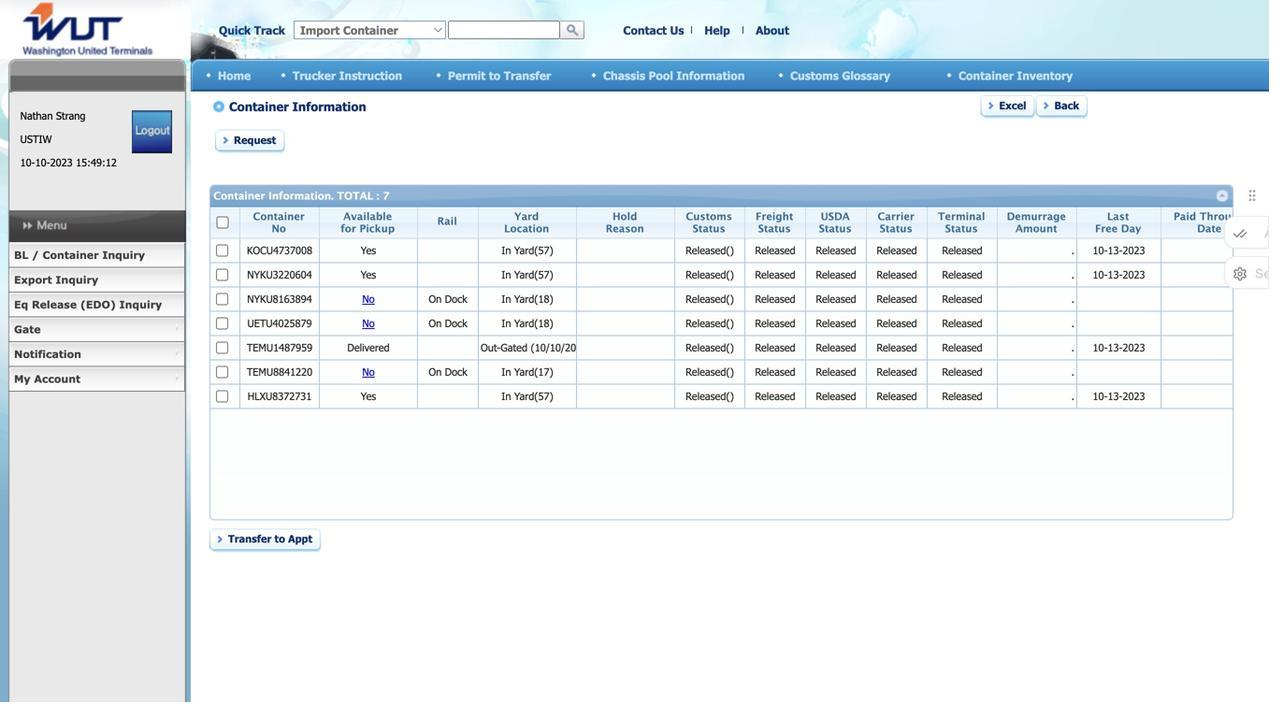 Task type: vqa. For each thing, say whether or not it's contained in the screenshot.
logon id :
no



Task type: describe. For each thing, give the bounding box(es) containing it.
my
[[14, 373, 30, 385]]

trucker
[[293, 69, 336, 82]]

glossary
[[842, 69, 890, 82]]

instruction
[[339, 69, 402, 82]]

container inventory
[[959, 69, 1073, 82]]

trucker instruction
[[293, 69, 402, 82]]

1 vertical spatial inquiry
[[56, 274, 98, 286]]

my account
[[14, 373, 80, 385]]

track
[[254, 23, 285, 37]]

home
[[218, 69, 251, 82]]

customs glossary
[[790, 69, 890, 82]]

quick track
[[219, 23, 285, 37]]

chassis
[[603, 69, 645, 82]]

us
[[670, 23, 684, 37]]

notification link
[[8, 342, 185, 367]]

export inquiry link
[[8, 268, 185, 293]]

permit to transfer
[[448, 69, 551, 82]]

ustiw
[[20, 133, 52, 145]]

information
[[676, 69, 745, 82]]

bl / container inquiry link
[[8, 243, 185, 268]]

chassis pool information
[[603, 69, 745, 82]]

inquiry for container
[[102, 249, 145, 261]]

2 10- from the left
[[35, 156, 50, 169]]

1 10- from the left
[[20, 156, 35, 169]]

0 horizontal spatial container
[[43, 249, 99, 261]]

quick
[[219, 23, 251, 37]]

nathan
[[20, 109, 53, 122]]

2023
[[50, 156, 73, 169]]

about link
[[756, 23, 789, 37]]

account
[[34, 373, 80, 385]]

notification
[[14, 348, 81, 361]]



Task type: locate. For each thing, give the bounding box(es) containing it.
gate link
[[8, 317, 185, 342]]

customs
[[790, 69, 839, 82]]

10-10-2023 15:49:12
[[20, 156, 117, 169]]

container left inventory
[[959, 69, 1014, 82]]

gate
[[14, 323, 41, 336]]

/
[[32, 249, 39, 261]]

my account link
[[8, 367, 185, 392]]

help
[[704, 23, 730, 37]]

permit
[[448, 69, 486, 82]]

eq release (edo) inquiry link
[[8, 293, 185, 317]]

0 vertical spatial inquiry
[[102, 249, 145, 261]]

2 vertical spatial inquiry
[[119, 298, 162, 311]]

contact us link
[[623, 23, 684, 37]]

about
[[756, 23, 789, 37]]

to
[[489, 69, 500, 82]]

login image
[[132, 110, 172, 153]]

1 horizontal spatial container
[[959, 69, 1014, 82]]

eq
[[14, 298, 28, 311]]

bl / container inquiry
[[14, 249, 145, 261]]

release
[[32, 298, 77, 311]]

15:49:12
[[76, 156, 117, 169]]

transfer
[[504, 69, 551, 82]]

export inquiry
[[14, 274, 98, 286]]

(edo)
[[80, 298, 116, 311]]

inquiry for (edo)
[[119, 298, 162, 311]]

container
[[959, 69, 1014, 82], [43, 249, 99, 261]]

help link
[[704, 23, 730, 37]]

bl
[[14, 249, 28, 261]]

eq release (edo) inquiry
[[14, 298, 162, 311]]

nathan strang
[[20, 109, 86, 122]]

inquiry
[[102, 249, 145, 261], [56, 274, 98, 286], [119, 298, 162, 311]]

inquiry right (edo)
[[119, 298, 162, 311]]

pool
[[649, 69, 673, 82]]

export
[[14, 274, 52, 286]]

1 vertical spatial container
[[43, 249, 99, 261]]

container up export inquiry
[[43, 249, 99, 261]]

10-
[[20, 156, 35, 169], [35, 156, 50, 169]]

contact us
[[623, 23, 684, 37]]

0 vertical spatial container
[[959, 69, 1014, 82]]

inventory
[[1017, 69, 1073, 82]]

None text field
[[448, 21, 560, 39]]

inquiry down bl / container inquiry
[[56, 274, 98, 286]]

inquiry up the export inquiry link
[[102, 249, 145, 261]]

strang
[[56, 109, 86, 122]]

contact
[[623, 23, 667, 37]]



